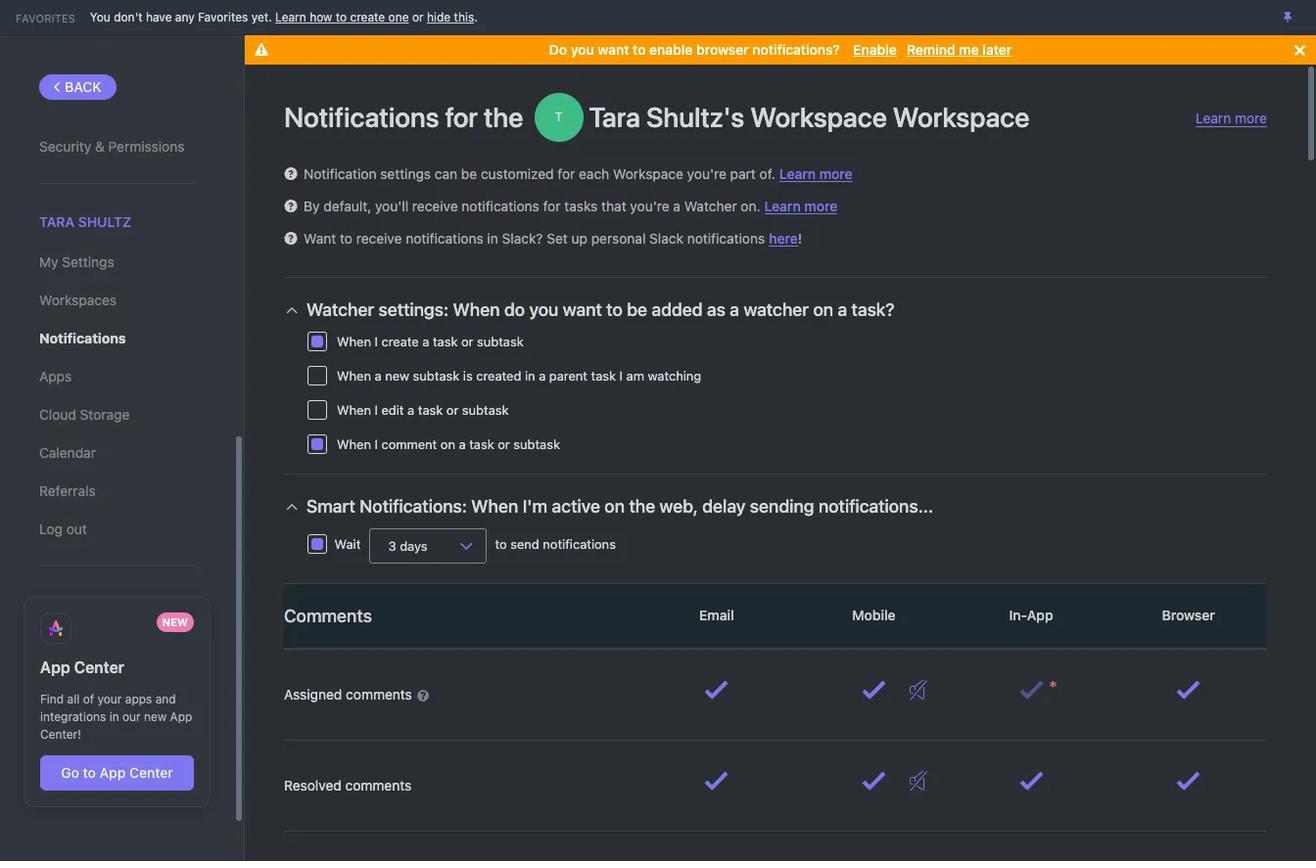 Task type: vqa. For each thing, say whether or not it's contained in the screenshot.
this
yes



Task type: describe. For each thing, give the bounding box(es) containing it.
on.
[[741, 198, 761, 214]]

0 vertical spatial want
[[598, 41, 629, 58]]

your
[[97, 693, 122, 707]]

this
[[454, 9, 474, 24]]

settings:
[[379, 299, 449, 320]]

log out link
[[39, 513, 195, 547]]

2 horizontal spatial on
[[813, 299, 834, 320]]

find
[[40, 693, 64, 707]]

security & permissions link
[[39, 130, 195, 164]]

enable
[[650, 41, 693, 58]]

to left the "added"
[[607, 299, 623, 320]]

a left parent
[[539, 368, 546, 384]]

learn more link for learn
[[765, 197, 838, 214]]

when for when a new subtask is created in a parent task i am watching
[[337, 368, 371, 384]]

comments
[[284, 606, 372, 626]]

by
[[304, 198, 320, 214]]

edit
[[381, 403, 404, 418]]

don't
[[114, 9, 143, 24]]

cloud storage
[[39, 407, 130, 423]]

in inside want to receive notifications in slack? set up personal slack notifications here !
[[487, 230, 498, 247]]

app center
[[40, 659, 124, 677]]

app inside find all of your apps and integrations in our new app center!
[[170, 710, 192, 725]]

integrations
[[40, 710, 106, 725]]

apps link
[[39, 361, 195, 394]]

receive inside want to receive notifications in slack? set up personal slack notifications here !
[[356, 230, 402, 247]]

more inside notification settings can be customized for each workspace you're part of. learn more
[[820, 165, 853, 182]]

here
[[769, 230, 798, 246]]

in inside find all of your apps and integrations in our new app center!
[[109, 710, 119, 725]]

hide this link
[[427, 9, 474, 24]]

workspace inside notification settings can be customized for each workspace you're part of. learn more
[[613, 166, 684, 182]]

back
[[65, 78, 102, 95]]

resolved
[[284, 778, 342, 794]]

1 horizontal spatial workspace
[[751, 101, 887, 133]]

assigned
[[284, 687, 342, 703]]

1 vertical spatial on
[[441, 437, 455, 453]]

off image
[[910, 772, 928, 791]]

watcher settings: when do you want to be added as a watcher on a task?
[[307, 299, 895, 320]]

of
[[83, 693, 94, 707]]

by default, you'll receive notifications for tasks that you're a watcher on. learn more
[[304, 197, 838, 214]]

out
[[66, 521, 87, 538]]

slack?
[[502, 230, 543, 247]]

am
[[626, 368, 644, 384]]

tara for tara shultz's workspace workspace
[[589, 101, 641, 133]]

email
[[696, 607, 738, 624]]

you're for a
[[630, 198, 670, 214]]

0 horizontal spatial you
[[529, 299, 559, 320]]

watching
[[648, 368, 702, 384]]

0 vertical spatial center
[[74, 659, 124, 677]]

each
[[579, 166, 609, 182]]

i for when i edit a task or subtask
[[375, 403, 378, 418]]

a left the task?
[[838, 299, 847, 320]]

0 vertical spatial create
[[350, 9, 385, 24]]

security & permissions
[[39, 138, 185, 155]]

when i create a task or subtask
[[337, 334, 524, 350]]

3
[[388, 538, 396, 554]]

my
[[39, 254, 58, 271]]

go to app center button
[[40, 756, 194, 791]]

notifications inside by default, you'll receive notifications for tasks that you're a watcher on. learn more
[[462, 198, 539, 214]]

0 vertical spatial you
[[571, 41, 594, 58]]

or up the when i comment on a task or subtask
[[446, 403, 459, 418]]

go
[[61, 765, 79, 782]]

task down settings:
[[433, 334, 458, 350]]

0 vertical spatial more
[[1235, 110, 1267, 126]]

to send notifications
[[492, 537, 616, 553]]

!
[[798, 230, 802, 247]]

that
[[601, 198, 626, 214]]

notification
[[304, 166, 377, 182]]

more inside by default, you'll receive notifications for tasks that you're a watcher on. learn more
[[805, 197, 838, 214]]

watcher
[[744, 299, 809, 320]]

0 vertical spatial new
[[385, 368, 409, 384]]

notification settings can be customized for each workspace you're part of. learn more
[[304, 165, 853, 182]]

created
[[476, 368, 521, 384]]

sending
[[750, 496, 814, 517]]

default,
[[323, 198, 371, 214]]

i left am
[[620, 368, 623, 384]]

or up is
[[461, 334, 474, 350]]

app inside button
[[99, 765, 126, 782]]

cloud storage link
[[39, 399, 195, 432]]

have
[[146, 9, 172, 24]]

delay
[[702, 496, 746, 517]]

i for when i create a task or subtask
[[375, 334, 378, 350]]

parent
[[549, 368, 588, 384]]

0 horizontal spatial favorites
[[16, 11, 75, 24]]

when i edit a task or subtask
[[337, 403, 509, 418]]

you
[[90, 9, 110, 24]]

watcher inside by default, you'll receive notifications for tasks that you're a watcher on. learn more
[[684, 198, 737, 214]]

to right the how
[[336, 9, 347, 24]]

tara for tara shultz
[[39, 214, 75, 230]]

assigned comments
[[284, 687, 416, 703]]

settings
[[62, 254, 114, 271]]

in-
[[1009, 607, 1027, 624]]

i'm
[[523, 496, 548, 517]]

storage
[[80, 407, 130, 423]]

smart notifications: when i'm active on the web, delay sending notifications...
[[307, 496, 934, 517]]

tara shultz's workspace workspace
[[583, 101, 1030, 133]]

learn inside notification settings can be customized for each workspace you're part of. learn more
[[780, 165, 816, 182]]

2 vertical spatial on
[[605, 496, 625, 517]]

learn more
[[1196, 110, 1267, 126]]

notifications down on.
[[687, 230, 765, 247]]

for for customized
[[558, 166, 575, 182]]

notifications down 'active'
[[543, 537, 616, 553]]

part
[[730, 166, 756, 182]]

hide
[[427, 9, 451, 24]]

a down when i edit a task or subtask
[[459, 437, 466, 453]]

wait
[[331, 537, 364, 553]]

a down settings:
[[422, 334, 429, 350]]

receive inside by default, you'll receive notifications for tasks that you're a watcher on. learn more
[[412, 198, 458, 214]]

do
[[504, 299, 525, 320]]

when for when i comment on a task or subtask
[[337, 437, 371, 453]]

or down created
[[498, 437, 510, 453]]

off image
[[910, 681, 928, 700]]

task?
[[852, 299, 895, 320]]

workspaces
[[39, 292, 117, 309]]

web,
[[660, 496, 698, 517]]

calendar link
[[39, 437, 195, 470]]

later
[[983, 41, 1012, 58]]

set
[[547, 230, 568, 247]]

apps
[[39, 368, 72, 385]]

as
[[707, 299, 726, 320]]

1 vertical spatial be
[[627, 299, 647, 320]]

personal
[[591, 230, 646, 247]]

up
[[572, 230, 588, 247]]

center inside button
[[129, 765, 173, 782]]



Task type: locate. For each thing, give the bounding box(es) containing it.
you'll
[[375, 198, 409, 214]]

comments
[[346, 687, 412, 703], [345, 778, 412, 794]]

1 vertical spatial more
[[820, 165, 853, 182]]

you right do
[[529, 299, 559, 320]]

0 horizontal spatial the
[[484, 101, 524, 133]]

when for when i edit a task or subtask
[[337, 403, 371, 418]]

favorites right any
[[198, 9, 248, 24]]

you're inside notification settings can be customized for each workspace you're part of. learn more
[[687, 166, 727, 182]]

1 vertical spatial watcher
[[307, 299, 374, 320]]

for for notifications
[[543, 198, 561, 214]]

.
[[474, 9, 478, 24]]

want
[[598, 41, 629, 58], [563, 299, 602, 320]]

center!
[[40, 728, 81, 743]]

0 vertical spatial notifications
[[284, 101, 439, 133]]

comments for resolved comments
[[345, 778, 412, 794]]

2 vertical spatial learn more link
[[765, 197, 838, 214]]

shultz
[[78, 214, 131, 230]]

calendar
[[39, 445, 96, 462]]

workspace
[[751, 101, 887, 133], [893, 101, 1030, 133], [613, 166, 684, 182]]

or right one
[[412, 9, 424, 24]]

in right created
[[525, 368, 535, 384]]

0 vertical spatial comments
[[346, 687, 412, 703]]

1 vertical spatial you're
[[630, 198, 670, 214]]

to left enable
[[633, 41, 646, 58]]

0 horizontal spatial workspace
[[613, 166, 684, 182]]

0 horizontal spatial center
[[74, 659, 124, 677]]

0 vertical spatial you're
[[687, 166, 727, 182]]

resolved comments
[[284, 778, 412, 794]]

learn inside by default, you'll receive notifications for tasks that you're a watcher on. learn more
[[765, 197, 801, 214]]

0 horizontal spatial receive
[[356, 230, 402, 247]]

log
[[39, 521, 63, 538]]

you're right that
[[630, 198, 670, 214]]

shultz's
[[646, 101, 745, 133]]

1 vertical spatial new
[[144, 710, 167, 725]]

notifications down workspaces
[[39, 330, 126, 347]]

to
[[336, 9, 347, 24], [633, 41, 646, 58], [340, 230, 353, 247], [607, 299, 623, 320], [495, 537, 507, 553], [83, 765, 96, 782]]

1 vertical spatial you
[[529, 299, 559, 320]]

apps
[[125, 693, 152, 707]]

browser
[[696, 41, 749, 58]]

to inside button
[[83, 765, 96, 782]]

be inside notification settings can be customized for each workspace you're part of. learn more
[[461, 166, 477, 182]]

permissions
[[108, 138, 185, 155]]

when for when i create a task or subtask
[[337, 334, 371, 350]]

0 vertical spatial tara
[[589, 101, 641, 133]]

notifications
[[462, 198, 539, 214], [406, 230, 484, 247], [687, 230, 765, 247], [543, 537, 616, 553]]

security
[[39, 138, 91, 155]]

mobile
[[849, 607, 899, 624]]

1 horizontal spatial in
[[487, 230, 498, 247]]

find all of your apps and integrations in our new app center!
[[40, 693, 192, 743]]

1 horizontal spatial you
[[571, 41, 594, 58]]

learn how to create one link
[[275, 9, 409, 24]]

want
[[304, 230, 336, 247]]

0 horizontal spatial be
[[461, 166, 477, 182]]

on right watcher
[[813, 299, 834, 320]]

center
[[74, 659, 124, 677], [129, 765, 173, 782]]

2 vertical spatial for
[[543, 198, 561, 214]]

0 horizontal spatial notifications
[[39, 330, 126, 347]]

0 vertical spatial learn more link
[[1196, 110, 1267, 127]]

tara shultz
[[39, 214, 131, 230]]

be right can
[[461, 166, 477, 182]]

favorites left you
[[16, 11, 75, 24]]

you're inside by default, you'll receive notifications for tasks that you're a watcher on. learn more
[[630, 198, 670, 214]]

center up the your
[[74, 659, 124, 677]]

notifications:
[[360, 496, 467, 517]]

customized
[[481, 166, 554, 182]]

1 horizontal spatial you're
[[687, 166, 727, 182]]

workspace down notifications? at the right of page
[[751, 101, 887, 133]]

days
[[400, 538, 427, 554]]

0 vertical spatial on
[[813, 299, 834, 320]]

in left slack? at the left top of the page
[[487, 230, 498, 247]]

create left one
[[350, 9, 385, 24]]

3 days
[[385, 538, 431, 554]]

notifications...
[[819, 496, 934, 517]]

1 vertical spatial create
[[381, 334, 419, 350]]

remind
[[907, 41, 956, 58]]

want to receive notifications in slack? set up personal slack notifications here !
[[304, 230, 802, 247]]

task right edit
[[418, 403, 443, 418]]

for left "each"
[[558, 166, 575, 182]]

on right 'active'
[[605, 496, 625, 517]]

subtask up created
[[477, 334, 524, 350]]

do
[[549, 41, 567, 58]]

1 horizontal spatial be
[[627, 299, 647, 320]]

want right do
[[563, 299, 602, 320]]

you're
[[687, 166, 727, 182], [630, 198, 670, 214]]

1 horizontal spatial the
[[629, 496, 655, 517]]

0 vertical spatial the
[[484, 101, 524, 133]]

0 vertical spatial in
[[487, 230, 498, 247]]

when i comment on a task or subtask
[[337, 437, 560, 453]]

i left comment on the bottom
[[375, 437, 378, 453]]

2 horizontal spatial workspace
[[893, 101, 1030, 133]]

the left t
[[484, 101, 524, 133]]

1 horizontal spatial tara
[[589, 101, 641, 133]]

1 vertical spatial comments
[[345, 778, 412, 794]]

slack
[[650, 230, 684, 247]]

notifications for notifications
[[39, 330, 126, 347]]

subtask
[[477, 334, 524, 350], [413, 368, 460, 384], [462, 403, 509, 418], [514, 437, 560, 453]]

1 horizontal spatial favorites
[[198, 9, 248, 24]]

&
[[95, 138, 105, 155]]

new down the and
[[144, 710, 167, 725]]

watcher
[[684, 198, 737, 214], [307, 299, 374, 320]]

want right do at the top of the page
[[598, 41, 629, 58]]

for inside by default, you'll receive notifications for tasks that you're a watcher on. learn more
[[543, 198, 561, 214]]

notifications up notification at the top left of page
[[284, 101, 439, 133]]

yet.
[[251, 9, 272, 24]]

can
[[435, 166, 458, 182]]

0 horizontal spatial you're
[[630, 198, 670, 214]]

tara up my
[[39, 214, 75, 230]]

2 vertical spatial in
[[109, 710, 119, 725]]

new
[[385, 368, 409, 384], [144, 710, 167, 725]]

you're for part
[[687, 166, 727, 182]]

to inside want to receive notifications in slack? set up personal slack notifications here !
[[340, 230, 353, 247]]

1 vertical spatial want
[[563, 299, 602, 320]]

1 vertical spatial center
[[129, 765, 173, 782]]

log out
[[39, 521, 87, 538]]

workspace up that
[[613, 166, 684, 182]]

1 vertical spatial notifications
[[39, 330, 126, 347]]

for left tasks
[[543, 198, 561, 214]]

receive
[[412, 198, 458, 214], [356, 230, 402, 247]]

subtask down created
[[462, 403, 509, 418]]

watcher left settings:
[[307, 299, 374, 320]]

a up slack
[[673, 198, 681, 214]]

how
[[310, 9, 332, 24]]

subtask left is
[[413, 368, 460, 384]]

workspace down me
[[893, 101, 1030, 133]]

for up can
[[445, 101, 478, 133]]

receive down can
[[412, 198, 458, 214]]

0 vertical spatial for
[[445, 101, 478, 133]]

a right edit
[[408, 403, 415, 418]]

1 horizontal spatial new
[[385, 368, 409, 384]]

the left web, at right bottom
[[629, 496, 655, 517]]

i left edit
[[375, 403, 378, 418]]

0 horizontal spatial new
[[144, 710, 167, 725]]

all
[[67, 693, 80, 707]]

on right comment on the bottom
[[441, 437, 455, 453]]

enable
[[853, 41, 897, 58]]

comments right resolved
[[345, 778, 412, 794]]

i up when i edit a task or subtask
[[375, 334, 378, 350]]

a
[[673, 198, 681, 214], [730, 299, 740, 320], [838, 299, 847, 320], [422, 334, 429, 350], [375, 368, 382, 384], [539, 368, 546, 384], [408, 403, 415, 418], [459, 437, 466, 453]]

task down when i edit a task or subtask
[[469, 437, 494, 453]]

comments right assigned
[[346, 687, 412, 703]]

tara right t
[[589, 101, 641, 133]]

our
[[122, 710, 141, 725]]

1 horizontal spatial on
[[605, 496, 625, 517]]

notifications link
[[39, 322, 195, 356]]

i
[[375, 334, 378, 350], [620, 368, 623, 384], [375, 403, 378, 418], [375, 437, 378, 453]]

subtask up i'm
[[514, 437, 560, 453]]

1 vertical spatial for
[[558, 166, 575, 182]]

new up edit
[[385, 368, 409, 384]]

i for when i comment on a task or subtask
[[375, 437, 378, 453]]

notifications down the you'll
[[406, 230, 484, 247]]

for inside notification settings can be customized for each workspace you're part of. learn more
[[558, 166, 575, 182]]

here link
[[769, 230, 798, 246]]

1 horizontal spatial receive
[[412, 198, 458, 214]]

0 horizontal spatial in
[[109, 710, 119, 725]]

app
[[1027, 607, 1054, 624], [40, 659, 70, 677], [170, 710, 192, 725], [99, 765, 126, 782]]

t
[[555, 110, 563, 124]]

new inside find all of your apps and integrations in our new app center!
[[144, 710, 167, 725]]

you right do at the top of the page
[[571, 41, 594, 58]]

my settings
[[39, 254, 114, 271]]

you're left part
[[687, 166, 727, 182]]

watcher left on.
[[684, 198, 737, 214]]

more
[[1235, 110, 1267, 126], [820, 165, 853, 182], [805, 197, 838, 214]]

0 horizontal spatial tara
[[39, 214, 75, 230]]

for
[[445, 101, 478, 133], [558, 166, 575, 182], [543, 198, 561, 214]]

be left the "added"
[[627, 299, 647, 320]]

in-app
[[1006, 607, 1057, 624]]

0 horizontal spatial watcher
[[307, 299, 374, 320]]

a up edit
[[375, 368, 382, 384]]

notifications for notifications for the
[[284, 101, 439, 133]]

is
[[463, 368, 473, 384]]

tasks
[[564, 198, 598, 214]]

to right the go in the bottom of the page
[[83, 765, 96, 782]]

a inside by default, you'll receive notifications for tasks that you're a watcher on. learn more
[[673, 198, 681, 214]]

to right want at the left
[[340, 230, 353, 247]]

1 vertical spatial learn more link
[[780, 165, 853, 182]]

1 horizontal spatial center
[[129, 765, 173, 782]]

my settings link
[[39, 246, 195, 279]]

notifications?
[[753, 41, 840, 58]]

center down our
[[129, 765, 173, 782]]

cloud
[[39, 407, 76, 423]]

2 horizontal spatial in
[[525, 368, 535, 384]]

0 vertical spatial be
[[461, 166, 477, 182]]

task left am
[[591, 368, 616, 384]]

one
[[388, 9, 409, 24]]

1 horizontal spatial watcher
[[684, 198, 737, 214]]

tara
[[589, 101, 641, 133], [39, 214, 75, 230]]

0 horizontal spatial on
[[441, 437, 455, 453]]

1 horizontal spatial notifications
[[284, 101, 439, 133]]

to left send
[[495, 537, 507, 553]]

create down settings:
[[381, 334, 419, 350]]

comment
[[381, 437, 437, 453]]

a right as
[[730, 299, 740, 320]]

settings
[[380, 166, 431, 182]]

1 vertical spatial the
[[629, 496, 655, 517]]

notifications down customized
[[462, 198, 539, 214]]

learn
[[275, 9, 306, 24], [1196, 110, 1231, 126], [780, 165, 816, 182], [765, 197, 801, 214]]

of.
[[760, 166, 776, 182]]

1 vertical spatial tara
[[39, 214, 75, 230]]

send
[[511, 537, 539, 553]]

1 vertical spatial in
[[525, 368, 535, 384]]

referrals link
[[39, 475, 195, 509]]

me
[[959, 41, 979, 58]]

0 vertical spatial watcher
[[684, 198, 737, 214]]

learn more link for more
[[780, 165, 853, 182]]

2 vertical spatial more
[[805, 197, 838, 214]]

comments for assigned comments
[[346, 687, 412, 703]]

and
[[155, 693, 176, 707]]

in left our
[[109, 710, 119, 725]]

1 vertical spatial receive
[[356, 230, 402, 247]]

0 vertical spatial receive
[[412, 198, 458, 214]]

favorites
[[198, 9, 248, 24], [16, 11, 75, 24]]

any
[[175, 9, 195, 24]]

receive down the you'll
[[356, 230, 402, 247]]



